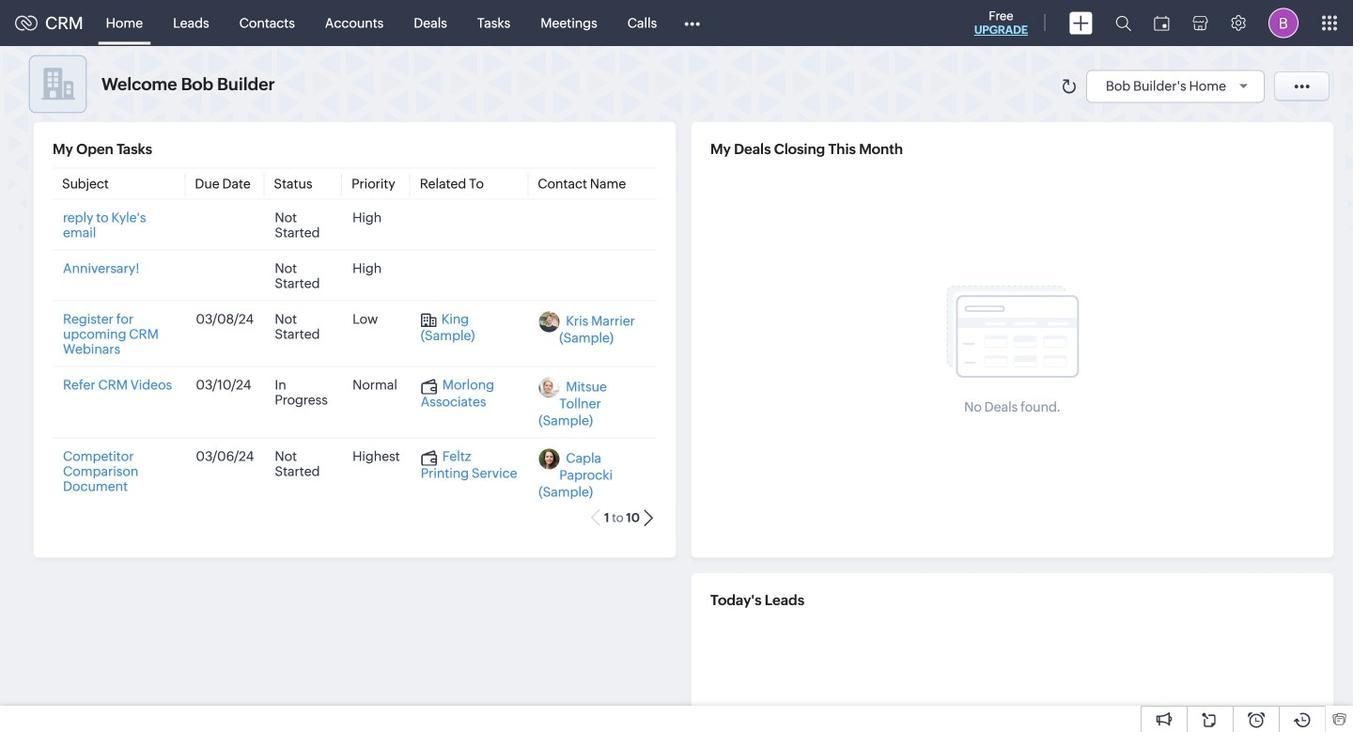 Task type: vqa. For each thing, say whether or not it's contained in the screenshot.
CREATE MENU element
yes



Task type: locate. For each thing, give the bounding box(es) containing it.
create menu element
[[1058, 0, 1104, 46]]

search element
[[1104, 0, 1143, 46]]

Other Modules field
[[672, 8, 713, 38]]

profile image
[[1269, 8, 1299, 38]]

calendar image
[[1154, 16, 1170, 31]]



Task type: describe. For each thing, give the bounding box(es) containing it.
search image
[[1116, 15, 1132, 31]]

logo image
[[15, 16, 38, 31]]

profile element
[[1258, 0, 1310, 46]]

create menu image
[[1070, 12, 1093, 34]]



